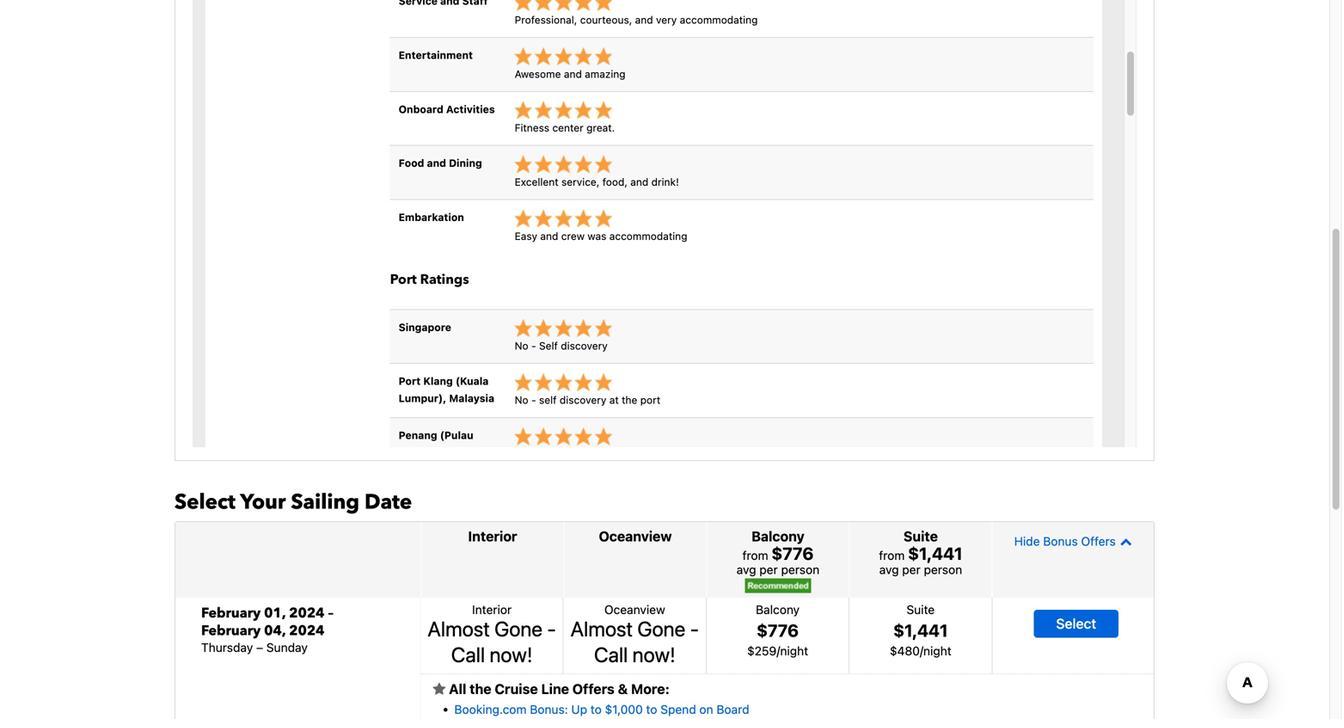 Task type: describe. For each thing, give the bounding box(es) containing it.
thursday
[[201, 640, 253, 654]]

balcony for from
[[752, 528, 805, 544]]

1 horizontal spatial the
[[622, 394, 638, 406]]

2 february from the top
[[201, 622, 261, 640]]

$776 inside balcony $776 $259 / night
[[757, 620, 799, 640]]

&
[[618, 681, 628, 697]]

penang
[[399, 429, 437, 441]]

food
[[399, 157, 424, 169]]

per for $776
[[760, 562, 778, 577]]

accommodating for easy and crew was accommodating
[[610, 230, 688, 242]]

line
[[541, 681, 569, 697]]

easy
[[515, 230, 538, 242]]

activities
[[446, 103, 495, 115]]

suite for from
[[904, 528, 938, 544]]

spend
[[661, 702, 696, 717]]

person for $776
[[781, 562, 820, 577]]

oceanview almost gone - call now!
[[571, 602, 699, 666]]

hide
[[1015, 534, 1040, 548]]

and right easy
[[540, 230, 559, 242]]

singapore
[[399, 321, 452, 333]]

and right food
[[427, 157, 446, 169]]

port for port klang (kuala lumpur), malaysia
[[399, 375, 421, 387]]

recommended image
[[745, 578, 811, 593]]

yes - highlights of penang, shopping and food
[[515, 448, 739, 460]]

food,
[[603, 176, 628, 188]]

0 vertical spatial offers
[[1082, 534, 1116, 548]]

penang,
[[606, 448, 645, 460]]

awesome and amazing
[[515, 68, 626, 80]]

discovery for self
[[560, 394, 607, 406]]

2 to from the left
[[646, 702, 658, 717]]

malaysia inside penang (pulau pinang), malaysia
[[445, 446, 490, 458]]

suite for $1,441
[[907, 602, 935, 617]]

interior for interior almost gone - call now!
[[472, 602, 512, 617]]

$1,441 inside suite $1,441 $480 / night
[[894, 620, 948, 640]]

night for $1,441
[[924, 644, 952, 658]]

select link
[[1034, 610, 1119, 638]]

select your sailing date
[[175, 488, 412, 516]]

very
[[656, 14, 677, 26]]

port ratings
[[390, 270, 469, 289]]

accommodating for professional, courteous, and very accommodating
[[680, 14, 758, 26]]

fitness
[[515, 122, 550, 134]]

all
[[449, 681, 467, 697]]

select for select your sailing date
[[175, 488, 236, 516]]

0 horizontal spatial –
[[256, 640, 263, 654]]

balcony for $776
[[756, 602, 800, 617]]

$1,000
[[605, 702, 643, 717]]

food
[[717, 448, 739, 460]]

sunday
[[267, 640, 308, 654]]

shopping
[[648, 448, 693, 460]]

date
[[365, 488, 412, 516]]

self
[[539, 340, 558, 352]]

1 february from the top
[[201, 604, 261, 623]]

sailing
[[291, 488, 360, 516]]

easy and crew was accommodating
[[515, 230, 688, 242]]

(pulau
[[440, 429, 474, 441]]

and left amazing
[[564, 68, 582, 80]]

port for port ratings
[[390, 270, 417, 289]]

oceanview for oceanview
[[599, 528, 672, 544]]

per for $1,441
[[903, 562, 921, 577]]

entertainment
[[399, 49, 473, 61]]

person for $1,441
[[924, 562, 963, 577]]

on
[[700, 702, 714, 717]]

center
[[553, 122, 584, 134]]

fitness center great.
[[515, 122, 615, 134]]

now! for oceanview almost gone - call now!
[[633, 642, 676, 666]]

- inside interior almost gone - call now!
[[547, 617, 556, 641]]

cruise
[[495, 681, 538, 697]]

crew
[[561, 230, 585, 242]]

board
[[717, 702, 750, 717]]

drink!
[[652, 176, 679, 188]]

port
[[641, 394, 661, 406]]

$480
[[890, 644, 920, 658]]

04,
[[264, 622, 286, 640]]

almost for oceanview almost gone - call now!
[[571, 617, 633, 641]]

great.
[[587, 122, 615, 134]]

1 2024 from the top
[[289, 604, 325, 623]]

balcony from $776 avg per person
[[737, 528, 820, 577]]

- for highlights
[[535, 448, 540, 460]]

lumpur),
[[399, 392, 447, 404]]

1 to from the left
[[591, 702, 602, 717]]

suite from $1,441 avg per person
[[879, 528, 963, 577]]

onboard activities
[[399, 103, 495, 115]]

booking.com
[[455, 702, 527, 717]]

service,
[[562, 176, 600, 188]]

(kuala
[[456, 375, 489, 387]]

up
[[572, 702, 587, 717]]

amazing
[[585, 68, 626, 80]]

interior for interior
[[468, 528, 517, 544]]

penang (pulau pinang), malaysia
[[399, 429, 490, 458]]

professional,
[[515, 14, 577, 26]]

yes
[[515, 448, 532, 460]]

and left very
[[635, 14, 653, 26]]

booking.com bonus: up to $1,000 to spend on board
[[455, 702, 750, 717]]



Task type: locate. For each thing, give the bounding box(es) containing it.
0 horizontal spatial per
[[760, 562, 778, 577]]

suite $1,441 $480 / night
[[890, 602, 952, 658]]

1 vertical spatial balcony
[[756, 602, 800, 617]]

- for self
[[532, 340, 536, 352]]

gone for interior almost gone - call now!
[[495, 617, 543, 641]]

almost for interior almost gone - call now!
[[428, 617, 490, 641]]

2 now! from the left
[[633, 642, 676, 666]]

malaysia down (kuala
[[449, 392, 495, 404]]

$259
[[747, 644, 777, 658]]

0 horizontal spatial gone
[[495, 617, 543, 641]]

per up recommended image
[[760, 562, 778, 577]]

avg up recommended image
[[737, 562, 757, 577]]

oceanview
[[599, 528, 672, 544], [605, 602, 665, 617]]

0 vertical spatial suite
[[904, 528, 938, 544]]

courteous,
[[580, 14, 632, 26]]

balcony down recommended image
[[756, 602, 800, 617]]

1 horizontal spatial almost
[[571, 617, 633, 641]]

2 / from the left
[[920, 644, 924, 658]]

1 person from the left
[[781, 562, 820, 577]]

gone inside oceanview almost gone - call now!
[[638, 617, 686, 641]]

0 horizontal spatial night
[[780, 644, 809, 658]]

avg
[[737, 562, 757, 577], [880, 562, 899, 577]]

awesome
[[515, 68, 561, 80]]

now! inside interior almost gone - call now!
[[490, 642, 533, 666]]

balcony inside balcony from $776 avg per person
[[752, 528, 805, 544]]

call up all
[[451, 642, 485, 666]]

onboard
[[399, 103, 444, 115]]

to down more:
[[646, 702, 658, 717]]

discovery left at
[[560, 394, 607, 406]]

star image
[[433, 682, 446, 696]]

self
[[539, 394, 557, 406]]

offers right the bonus
[[1082, 534, 1116, 548]]

almost inside interior almost gone - call now!
[[428, 617, 490, 641]]

2024 right 01, in the bottom of the page
[[289, 604, 325, 623]]

gone for oceanview almost gone - call now!
[[638, 617, 686, 641]]

ratings
[[420, 270, 469, 289]]

night for $776
[[780, 644, 809, 658]]

1 vertical spatial suite
[[907, 602, 935, 617]]

february 01, 2024 – february 04, 2024 thursday – sunday
[[201, 604, 334, 654]]

1 call from the left
[[451, 642, 485, 666]]

2 from from the left
[[879, 548, 905, 562]]

– right 01, in the bottom of the page
[[328, 604, 334, 623]]

hide bonus offers
[[1015, 534, 1116, 548]]

almost up all
[[428, 617, 490, 641]]

- for self
[[532, 394, 536, 406]]

from for $776
[[743, 548, 769, 562]]

2 per from the left
[[903, 562, 921, 577]]

the right all
[[470, 681, 492, 697]]

almost up &
[[571, 617, 633, 641]]

oceanview inside oceanview almost gone - call now!
[[605, 602, 665, 617]]

highlights
[[543, 448, 590, 460]]

interior inside interior almost gone - call now!
[[472, 602, 512, 617]]

- up line
[[547, 617, 556, 641]]

0 horizontal spatial person
[[781, 562, 820, 577]]

gone up cruise
[[495, 617, 543, 641]]

discovery for self
[[561, 340, 608, 352]]

pinang),
[[399, 446, 442, 458]]

february up "thursday"
[[201, 604, 261, 623]]

of
[[593, 448, 603, 460]]

1 vertical spatial offers
[[573, 681, 615, 697]]

2 almost from the left
[[571, 617, 633, 641]]

now! inside oceanview almost gone - call now!
[[633, 642, 676, 666]]

1 horizontal spatial avg
[[880, 562, 899, 577]]

0 horizontal spatial to
[[591, 702, 602, 717]]

1 horizontal spatial from
[[879, 548, 905, 562]]

0 horizontal spatial select
[[175, 488, 236, 516]]

1 avg from the left
[[737, 562, 757, 577]]

suite inside suite from $1,441 avg per person
[[904, 528, 938, 544]]

2 avg from the left
[[880, 562, 899, 577]]

offers
[[1082, 534, 1116, 548], [573, 681, 615, 697]]

night
[[780, 644, 809, 658], [924, 644, 952, 658]]

/ inside balcony $776 $259 / night
[[777, 644, 780, 658]]

suite
[[904, 528, 938, 544], [907, 602, 935, 617]]

excellent service, food, and drink!
[[515, 176, 679, 188]]

person inside suite from $1,441 avg per person
[[924, 562, 963, 577]]

avg for $1,441
[[880, 562, 899, 577]]

no left self
[[515, 394, 529, 406]]

1 from from the left
[[743, 548, 769, 562]]

your
[[240, 488, 286, 516]]

hide bonus offers link
[[997, 526, 1150, 556]]

0 vertical spatial discovery
[[561, 340, 608, 352]]

1 vertical spatial select
[[1057, 615, 1097, 632]]

interior almost gone - call now!
[[428, 602, 556, 666]]

1 vertical spatial discovery
[[560, 394, 607, 406]]

to right the up
[[591, 702, 602, 717]]

- right yes
[[535, 448, 540, 460]]

1 horizontal spatial person
[[924, 562, 963, 577]]

$776
[[772, 543, 814, 563], [757, 620, 799, 640]]

- up spend
[[690, 617, 699, 641]]

and left food
[[696, 448, 714, 460]]

now! up more:
[[633, 642, 676, 666]]

0 vertical spatial $1,441
[[908, 543, 963, 563]]

no for no - self discovery at the port
[[515, 394, 529, 406]]

discovery
[[561, 340, 608, 352], [560, 394, 607, 406]]

$776 up $259
[[757, 620, 799, 640]]

1 horizontal spatial to
[[646, 702, 658, 717]]

0 vertical spatial interior
[[468, 528, 517, 544]]

excellent
[[515, 176, 559, 188]]

0 vertical spatial –
[[328, 604, 334, 623]]

call inside interior almost gone - call now!
[[451, 642, 485, 666]]

person
[[781, 562, 820, 577], [924, 562, 963, 577]]

no - self discovery at the port
[[515, 394, 661, 406]]

per up suite $1,441 $480 / night
[[903, 562, 921, 577]]

1 horizontal spatial night
[[924, 644, 952, 658]]

to
[[591, 702, 602, 717], [646, 702, 658, 717]]

1 horizontal spatial now!
[[633, 642, 676, 666]]

balcony inside balcony $776 $259 / night
[[756, 602, 800, 617]]

1 horizontal spatial per
[[903, 562, 921, 577]]

1 horizontal spatial offers
[[1082, 534, 1116, 548]]

from up suite $1,441 $480 / night
[[879, 548, 905, 562]]

balcony up recommended image
[[752, 528, 805, 544]]

balcony
[[752, 528, 805, 544], [756, 602, 800, 617]]

oceanview for oceanview almost gone - call now!
[[605, 602, 665, 617]]

0 horizontal spatial /
[[777, 644, 780, 658]]

port up lumpur),
[[399, 375, 421, 387]]

0 vertical spatial accommodating
[[680, 14, 758, 26]]

0 vertical spatial balcony
[[752, 528, 805, 544]]

1 no from the top
[[515, 340, 529, 352]]

avg inside suite from $1,441 avg per person
[[880, 562, 899, 577]]

–
[[328, 604, 334, 623], [256, 640, 263, 654]]

0 vertical spatial no
[[515, 340, 529, 352]]

2024
[[289, 604, 325, 623], [289, 622, 325, 640]]

0 vertical spatial the
[[622, 394, 638, 406]]

- left self at left
[[532, 340, 536, 352]]

at
[[610, 394, 619, 406]]

1 vertical spatial $776
[[757, 620, 799, 640]]

the right at
[[622, 394, 638, 406]]

night right $259
[[780, 644, 809, 658]]

1 vertical spatial oceanview
[[605, 602, 665, 617]]

bonus:
[[530, 702, 568, 717]]

2 night from the left
[[924, 644, 952, 658]]

-
[[532, 340, 536, 352], [532, 394, 536, 406], [535, 448, 540, 460], [547, 617, 556, 641], [690, 617, 699, 641]]

call up &
[[594, 642, 628, 666]]

all the cruise line offers & more:
[[446, 681, 670, 697]]

0 horizontal spatial now!
[[490, 642, 533, 666]]

0 horizontal spatial avg
[[737, 562, 757, 577]]

no - self discovery
[[515, 340, 608, 352]]

0 horizontal spatial the
[[470, 681, 492, 697]]

almost inside oceanview almost gone - call now!
[[571, 617, 633, 641]]

from up recommended image
[[743, 548, 769, 562]]

now! for interior almost gone - call now!
[[490, 642, 533, 666]]

1 horizontal spatial call
[[594, 642, 628, 666]]

now!
[[490, 642, 533, 666], [633, 642, 676, 666]]

1 horizontal spatial gone
[[638, 617, 686, 641]]

$1,441 up $480
[[894, 620, 948, 640]]

food and dining
[[399, 157, 482, 169]]

interior
[[468, 528, 517, 544], [472, 602, 512, 617]]

1 vertical spatial no
[[515, 394, 529, 406]]

port left ratings
[[390, 270, 417, 289]]

- left self
[[532, 394, 536, 406]]

malaysia inside port klang (kuala lumpur), malaysia
[[449, 392, 495, 404]]

call inside oceanview almost gone - call now!
[[594, 642, 628, 666]]

chevron up image
[[1116, 535, 1133, 547]]

1 almost from the left
[[428, 617, 490, 641]]

oceanview down yes - highlights of penang, shopping and food
[[599, 528, 672, 544]]

2 2024 from the top
[[289, 622, 325, 640]]

1 now! from the left
[[490, 642, 533, 666]]

1 horizontal spatial select
[[1057, 615, 1097, 632]]

select for select
[[1057, 615, 1097, 632]]

almost
[[428, 617, 490, 641], [571, 617, 633, 641]]

from inside balcony from $776 avg per person
[[743, 548, 769, 562]]

february left 04,
[[201, 622, 261, 640]]

klang
[[423, 375, 453, 387]]

from
[[743, 548, 769, 562], [879, 548, 905, 562]]

1 vertical spatial the
[[470, 681, 492, 697]]

person up suite $1,441 $480 / night
[[924, 562, 963, 577]]

from for $1,441
[[879, 548, 905, 562]]

per inside balcony from $776 avg per person
[[760, 562, 778, 577]]

offers up booking.com bonus: up to $1,000 to spend on board link
[[573, 681, 615, 697]]

gone inside interior almost gone - call now!
[[495, 617, 543, 641]]

avg for $776
[[737, 562, 757, 577]]

avg up suite $1,441 $480 / night
[[880, 562, 899, 577]]

malaysia
[[449, 392, 495, 404], [445, 446, 490, 458]]

night right $480
[[924, 644, 952, 658]]

/ for $1,441
[[920, 644, 924, 658]]

no
[[515, 340, 529, 352], [515, 394, 529, 406]]

no left self at left
[[515, 340, 529, 352]]

select left your
[[175, 488, 236, 516]]

- inside oceanview almost gone - call now!
[[690, 617, 699, 641]]

night inside balcony $776 $259 / night
[[780, 644, 809, 658]]

01,
[[264, 604, 286, 623]]

port inside port klang (kuala lumpur), malaysia
[[399, 375, 421, 387]]

professional, courteous, and very accommodating
[[515, 14, 758, 26]]

2024 right 04,
[[289, 622, 325, 640]]

1 per from the left
[[760, 562, 778, 577]]

call for oceanview almost gone - call now!
[[594, 642, 628, 666]]

1 vertical spatial port
[[399, 375, 421, 387]]

per
[[760, 562, 778, 577], [903, 562, 921, 577]]

bonus
[[1044, 534, 1078, 548]]

balcony $776 $259 / night
[[747, 602, 809, 658]]

$1,441 up suite $1,441 $480 / night
[[908, 543, 963, 563]]

call for interior almost gone - call now!
[[451, 642, 485, 666]]

accommodating right was
[[610, 230, 688, 242]]

from inside suite from $1,441 avg per person
[[879, 548, 905, 562]]

1 night from the left
[[780, 644, 809, 658]]

malaysia down (pulau
[[445, 446, 490, 458]]

accommodating right very
[[680, 14, 758, 26]]

avg inside balcony from $776 avg per person
[[737, 562, 757, 577]]

1 / from the left
[[777, 644, 780, 658]]

discovery right self at left
[[561, 340, 608, 352]]

$776 inside balcony from $776 avg per person
[[772, 543, 814, 563]]

0 vertical spatial port
[[390, 270, 417, 289]]

port klang (kuala lumpur), malaysia
[[399, 375, 495, 404]]

1 horizontal spatial /
[[920, 644, 924, 658]]

1 vertical spatial malaysia
[[445, 446, 490, 458]]

$1,441
[[908, 543, 963, 563], [894, 620, 948, 640]]

1 gone from the left
[[495, 617, 543, 641]]

/ for $776
[[777, 644, 780, 658]]

february
[[201, 604, 261, 623], [201, 622, 261, 640]]

dining
[[449, 157, 482, 169]]

port
[[390, 270, 417, 289], [399, 375, 421, 387]]

1 vertical spatial interior
[[472, 602, 512, 617]]

1 horizontal spatial –
[[328, 604, 334, 623]]

and right food,
[[631, 176, 649, 188]]

0 vertical spatial malaysia
[[449, 392, 495, 404]]

embarkation
[[399, 211, 464, 223]]

night inside suite $1,441 $480 / night
[[924, 644, 952, 658]]

– left 04,
[[256, 640, 263, 654]]

0 horizontal spatial offers
[[573, 681, 615, 697]]

2 person from the left
[[924, 562, 963, 577]]

1 vertical spatial $1,441
[[894, 620, 948, 640]]

0 horizontal spatial call
[[451, 642, 485, 666]]

select
[[175, 488, 236, 516], [1057, 615, 1097, 632]]

2 no from the top
[[515, 394, 529, 406]]

gone up more:
[[638, 617, 686, 641]]

gone
[[495, 617, 543, 641], [638, 617, 686, 641]]

per inside suite from $1,441 avg per person
[[903, 562, 921, 577]]

was
[[588, 230, 607, 242]]

/ inside suite $1,441 $480 / night
[[920, 644, 924, 658]]

2 call from the left
[[594, 642, 628, 666]]

now! up cruise
[[490, 642, 533, 666]]

person up recommended image
[[781, 562, 820, 577]]

suite inside suite $1,441 $480 / night
[[907, 602, 935, 617]]

0 vertical spatial oceanview
[[599, 528, 672, 544]]

$1,441 inside suite from $1,441 avg per person
[[908, 543, 963, 563]]

booking.com bonus: up to $1,000 to spend on board link
[[455, 702, 750, 717]]

0 horizontal spatial almost
[[428, 617, 490, 641]]

oceanview up &
[[605, 602, 665, 617]]

0 vertical spatial select
[[175, 488, 236, 516]]

2 gone from the left
[[638, 617, 686, 641]]

select down 'hide bonus offers' link
[[1057, 615, 1097, 632]]

person inside balcony from $776 avg per person
[[781, 562, 820, 577]]

0 horizontal spatial from
[[743, 548, 769, 562]]

0 vertical spatial $776
[[772, 543, 814, 563]]

$776 up recommended image
[[772, 543, 814, 563]]

the
[[622, 394, 638, 406], [470, 681, 492, 697]]

more:
[[631, 681, 670, 697]]

no for no - self discovery
[[515, 340, 529, 352]]

1 vertical spatial accommodating
[[610, 230, 688, 242]]

1 vertical spatial –
[[256, 640, 263, 654]]

accommodating
[[680, 14, 758, 26], [610, 230, 688, 242]]



Task type: vqa. For each thing, say whether or not it's contained in the screenshot.
the High)
no



